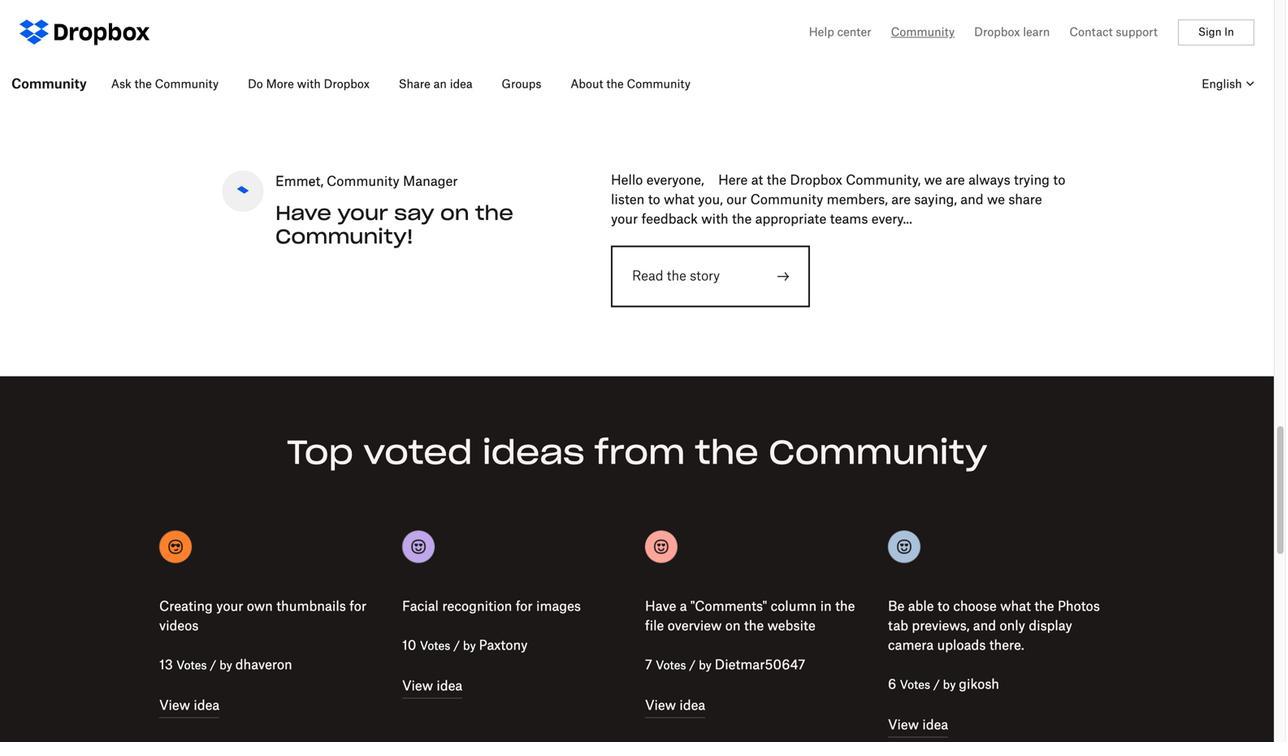 Task type: vqa. For each thing, say whether or not it's contained in the screenshot.


Task type: describe. For each thing, give the bounding box(es) containing it.
13
[[159, 660, 173, 673]]

by for paxtony
[[463, 641, 476, 653]]

share an idea link
[[386, 65, 486, 104]]

10 votes / by paxtony
[[402, 640, 528, 653]]

contact
[[1070, 27, 1113, 38]]

groups link
[[489, 65, 555, 104]]

read
[[632, 270, 664, 283]]

support
[[1116, 27, 1158, 38]]

idea for have a "comments" column in the file overview on the website
[[680, 700, 706, 713]]

be able to choose what the photos tab previews, and only display camera uploads there. link
[[888, 601, 1100, 653]]

dropbox learn link
[[975, 23, 1050, 42]]

hello everyone,    here at the dropbox community, we are always trying to listen to what you, our community members, are saying, and we share your feedback with the appropriate teams every...
[[611, 174, 1066, 226]]

do
[[248, 79, 263, 90]]

camera
[[888, 640, 934, 653]]

dropbox learn
[[975, 27, 1050, 38]]

our
[[727, 194, 747, 207]]

idea for creating your own thumbnails for videos
[[194, 700, 220, 713]]

the inside be able to choose what the photos tab previews, and only display camera uploads there.
[[1035, 601, 1055, 614]]

what inside be able to choose what the photos tab previews, and only display camera uploads there.
[[1001, 601, 1031, 614]]

contact support
[[1070, 27, 1158, 38]]

"comments"
[[691, 601, 767, 614]]

previews,
[[912, 621, 970, 634]]

file
[[645, 621, 664, 634]]

0 vertical spatial dropbox
[[975, 27, 1020, 38]]

tab
[[888, 621, 909, 634]]

overview
[[668, 621, 722, 634]]

help center
[[809, 27, 872, 38]]

paxtony
[[479, 640, 528, 653]]

6 votes / by gikosh
[[888, 679, 1000, 692]]

dhaveron link
[[236, 660, 292, 673]]

view for 7
[[645, 700, 676, 713]]

help center link
[[809, 23, 872, 42]]

about
[[571, 79, 604, 90]]

website
[[768, 621, 816, 634]]

emmet, link
[[276, 176, 324, 189]]

creating your own thumbnails for videos link
[[159, 601, 367, 634]]

every...
[[872, 213, 913, 226]]

0 vertical spatial community link
[[891, 23, 955, 42]]

by for dietmar50647
[[699, 661, 712, 672]]

idea for facial recognition for images
[[437, 681, 463, 694]]

ask the community link
[[98, 65, 232, 104]]

view for 13
[[159, 700, 190, 713]]

ideas
[[483, 439, 585, 471]]

recognition
[[442, 601, 512, 614]]

uploads
[[938, 640, 986, 653]]

top voted ideas from the community
[[287, 439, 988, 471]]

emmet, community manager
[[276, 176, 458, 189]]

2 for from the left
[[516, 601, 533, 614]]

community!
[[276, 228, 414, 248]]

gikosh
[[959, 679, 1000, 692]]

view idea link for 6
[[888, 715, 949, 738]]

here
[[719, 174, 748, 187]]

votes for 13
[[176, 661, 207, 672]]

english
[[1202, 79, 1243, 90]]

the inside about the community link
[[607, 79, 624, 90]]

sign
[[1199, 27, 1222, 38]]

there.
[[990, 640, 1025, 653]]

sign in link
[[1179, 20, 1255, 46]]

facial recognition for images
[[402, 601, 581, 614]]

only
[[1000, 621, 1026, 634]]

about the community link
[[558, 65, 704, 104]]

1 vertical spatial dropbox
[[324, 79, 370, 90]]

what inside the hello everyone,    here at the dropbox community, we are always trying to listen to what you, our community members, are saying, and we share your feedback with the appropriate teams every...
[[664, 194, 695, 207]]

column
[[771, 601, 817, 614]]

about the community
[[571, 79, 691, 90]]

community inside the hello everyone,    here at the dropbox community, we are always trying to listen to what you, our community members, are saying, and we share your feedback with the appropriate teams every...
[[751, 194, 824, 207]]

facial recognition for images link
[[402, 601, 581, 614]]

be
[[888, 601, 905, 614]]

dhaveron
[[236, 660, 292, 673]]

share an idea
[[399, 79, 473, 90]]

facial
[[402, 601, 439, 614]]

view idea link for 7
[[645, 696, 706, 719]]

user avatar image left emmet, at the top left of page
[[223, 171, 263, 212]]

your inside the hello everyone,    here at the dropbox community, we are always trying to listen to what you, our community members, are saying, and we share your feedback with the appropriate teams every...
[[611, 213, 638, 226]]

always
[[969, 174, 1011, 187]]

creating your own thumbnails for videos
[[159, 601, 367, 634]]

contact support link
[[1070, 23, 1158, 42]]

sign in
[[1199, 27, 1235, 38]]

you,
[[698, 194, 723, 207]]

user avatar image for be
[[888, 531, 921, 564]]

10
[[402, 640, 417, 653]]

on inside have a "comments" column in the file overview on the website
[[726, 621, 741, 634]]

display
[[1029, 621, 1073, 634]]

by for dhaveron
[[220, 661, 232, 672]]

top
[[287, 439, 354, 471]]

and inside the hello everyone,    here at the dropbox community, we are always trying to listen to what you, our community members, are saying, and we share your feedback with the appropriate teams every...
[[961, 194, 984, 207]]

1 horizontal spatial we
[[988, 194, 1005, 207]]

view idea link for 13
[[159, 696, 220, 719]]

dietmar50647
[[715, 660, 806, 673]]

1 vertical spatial are
[[892, 194, 911, 207]]

/ for gikosh
[[934, 680, 940, 692]]

0 vertical spatial we
[[925, 174, 943, 187]]

paxtony link
[[479, 640, 528, 653]]

idea for be able to choose what the photos tab previews, and only display camera uploads there.
[[923, 720, 949, 733]]

user avatar image for creating
[[159, 531, 192, 564]]

/ for paxtony
[[454, 641, 460, 653]]

community,
[[846, 174, 921, 187]]

trying
[[1014, 174, 1050, 187]]

creating
[[159, 601, 213, 614]]

able
[[909, 601, 934, 614]]

view idea for 6
[[888, 720, 949, 733]]

ask
[[111, 79, 131, 90]]

feedback
[[642, 213, 698, 226]]

view idea for 13
[[159, 700, 220, 713]]

appropriate
[[756, 213, 827, 226]]

say
[[394, 205, 434, 224]]

choose
[[954, 601, 997, 614]]

user avatar image for facial
[[402, 531, 435, 564]]



Task type: locate. For each thing, give the bounding box(es) containing it.
7
[[645, 660, 652, 673]]

with inside the hello everyone,    here at the dropbox community, we are always trying to listen to what you, our community members, are saying, and we share your feedback with the appropriate teams every...
[[702, 213, 729, 226]]

groups
[[502, 79, 542, 90]]

the inside ask the community link
[[135, 79, 152, 90]]

votes right 13
[[176, 661, 207, 672]]

/ inside 7 votes / by dietmar50647
[[690, 661, 696, 672]]

1 horizontal spatial your
[[338, 205, 388, 224]]

1 horizontal spatial on
[[726, 621, 741, 634]]

1 vertical spatial on
[[726, 621, 741, 634]]

votes right 6
[[900, 680, 931, 692]]

at
[[752, 174, 764, 187]]

have for have a "comments" column in the file overview on the website
[[645, 601, 677, 614]]

and down choose
[[974, 621, 997, 634]]

view idea
[[402, 681, 463, 694], [159, 700, 220, 713], [645, 700, 706, 713], [888, 720, 949, 733]]

on
[[440, 205, 469, 224], [726, 621, 741, 634]]

have inside have a "comments" column in the file overview on the website
[[645, 601, 677, 614]]

view idea link
[[402, 676, 463, 699], [159, 696, 220, 719], [645, 696, 706, 719], [888, 715, 949, 738]]

manager
[[403, 176, 458, 189]]

teams
[[830, 213, 868, 226]]

view down 7
[[645, 700, 676, 713]]

by inside 6 votes / by gikosh
[[943, 680, 956, 692]]

what up only
[[1001, 601, 1031, 614]]

user avatar image for have
[[645, 531, 678, 564]]

13 votes / by dhaveron
[[159, 660, 292, 673]]

your for have your say on the community!
[[338, 205, 388, 224]]

dropbox up members,
[[790, 174, 843, 187]]

view idea for 10
[[402, 681, 463, 694]]

0 vertical spatial what
[[664, 194, 695, 207]]

to inside be able to choose what the photos tab previews, and only display camera uploads there.
[[938, 601, 950, 614]]

1 vertical spatial and
[[974, 621, 997, 634]]

we
[[925, 174, 943, 187], [988, 194, 1005, 207]]

view for 6
[[888, 720, 919, 733]]

listen
[[611, 194, 645, 207]]

idea down 7 votes / by dietmar50647 at the bottom of page
[[680, 700, 706, 713]]

community link left ask
[[0, 65, 98, 104]]

2 horizontal spatial dropbox
[[975, 27, 1020, 38]]

/ left gikosh
[[934, 680, 940, 692]]

view down 10 at the left bottom of the page
[[402, 681, 433, 694]]

for inside the creating your own thumbnails for videos
[[350, 601, 367, 614]]

0 horizontal spatial for
[[350, 601, 367, 614]]

a
[[680, 601, 687, 614]]

view idea for 7
[[645, 700, 706, 713]]

by
[[463, 641, 476, 653], [220, 661, 232, 672], [699, 661, 712, 672], [943, 680, 956, 692]]

0 horizontal spatial what
[[664, 194, 695, 207]]

6
[[888, 679, 897, 692]]

your down listen
[[611, 213, 638, 226]]

view idea down 6 votes / by gikosh at the bottom
[[888, 720, 949, 733]]

by inside 7 votes / by dietmar50647
[[699, 661, 712, 672]]

thumbnails
[[277, 601, 346, 614]]

view idea link down 10 at the left bottom of the page
[[402, 676, 463, 699]]

in
[[821, 601, 832, 614]]

0 horizontal spatial your
[[216, 601, 243, 614]]

have a "comments" column in the file overview on the website
[[645, 601, 855, 634]]

the
[[135, 79, 152, 90], [607, 79, 624, 90], [767, 174, 787, 187], [475, 205, 514, 224], [732, 213, 752, 226], [667, 270, 687, 283], [695, 439, 759, 471], [836, 601, 855, 614], [1035, 601, 1055, 614], [744, 621, 764, 634]]

view for 10
[[402, 681, 433, 694]]

share
[[1009, 194, 1043, 207]]

have inside have your say on the community!
[[276, 205, 332, 224]]

the inside read the story link
[[667, 270, 687, 283]]

for left the images
[[516, 601, 533, 614]]

votes inside 10 votes / by paxtony
[[420, 641, 451, 653]]

saying,
[[915, 194, 957, 207]]

0 horizontal spatial community link
[[0, 65, 98, 104]]

by for gikosh
[[943, 680, 956, 692]]

and down always
[[961, 194, 984, 207]]

/ down recognition
[[454, 641, 460, 653]]

0 horizontal spatial to
[[648, 194, 661, 207]]

dropbox left learn
[[975, 27, 1020, 38]]

2 horizontal spatial your
[[611, 213, 638, 226]]

votes inside 13 votes / by dhaveron
[[176, 661, 207, 672]]

idea down 10 votes / by paxtony
[[437, 681, 463, 694]]

/ for dietmar50647
[[690, 661, 696, 672]]

do more with dropbox link
[[235, 65, 383, 104]]

1 vertical spatial to
[[648, 194, 661, 207]]

photos
[[1058, 601, 1100, 614]]

videos
[[159, 621, 199, 634]]

have
[[276, 205, 332, 224], [645, 601, 677, 614]]

user avatar image up the file
[[645, 531, 678, 564]]

have for have your say on the community!
[[276, 205, 332, 224]]

dropbox right more in the left of the page
[[324, 79, 370, 90]]

view
[[402, 681, 433, 694], [159, 700, 190, 713], [645, 700, 676, 713], [888, 720, 919, 733]]

with down "you,"
[[702, 213, 729, 226]]

idea down 6 votes / by gikosh at the bottom
[[923, 720, 949, 733]]

votes for 7
[[656, 661, 686, 672]]

/
[[454, 641, 460, 653], [210, 661, 216, 672], [690, 661, 696, 672], [934, 680, 940, 692]]

on inside have your say on the community!
[[440, 205, 469, 224]]

do more with dropbox
[[248, 79, 370, 90]]

images
[[536, 601, 581, 614]]

your up community!
[[338, 205, 388, 224]]

1 vertical spatial community link
[[0, 65, 98, 104]]

view idea link down 7
[[645, 696, 706, 719]]

view idea down 7
[[645, 700, 706, 713]]

1 horizontal spatial to
[[938, 601, 950, 614]]

votes inside 6 votes / by gikosh
[[900, 680, 931, 692]]

1 horizontal spatial dropbox
[[790, 174, 843, 187]]

1 horizontal spatial are
[[946, 174, 965, 187]]

0 vertical spatial are
[[946, 174, 965, 187]]

your left own
[[216, 601, 243, 614]]

1 horizontal spatial have
[[645, 601, 677, 614]]

ask the community
[[111, 79, 219, 90]]

to up feedback
[[648, 194, 661, 207]]

/ inside 10 votes / by paxtony
[[454, 641, 460, 653]]

votes for 6
[[900, 680, 931, 692]]

by inside 10 votes / by paxtony
[[463, 641, 476, 653]]

from
[[595, 439, 686, 471]]

user avatar image
[[223, 171, 263, 212], [159, 531, 192, 564], [402, 531, 435, 564], [645, 531, 678, 564], [888, 531, 921, 564]]

0 vertical spatial and
[[961, 194, 984, 207]]

your inside the creating your own thumbnails for videos
[[216, 601, 243, 614]]

are up saying, at right top
[[946, 174, 965, 187]]

0 vertical spatial on
[[440, 205, 469, 224]]

1 vertical spatial with
[[702, 213, 729, 226]]

by left gikosh link
[[943, 680, 956, 692]]

1 horizontal spatial for
[[516, 601, 533, 614]]

have down emmet, link
[[276, 205, 332, 224]]

/ inside 6 votes / by gikosh
[[934, 680, 940, 692]]

have up the file
[[645, 601, 677, 614]]

your inside have your say on the community!
[[338, 205, 388, 224]]

/ for dhaveron
[[210, 661, 216, 672]]

2 horizontal spatial to
[[1054, 174, 1066, 187]]

user avatar image up creating
[[159, 531, 192, 564]]

user avatar image up facial
[[402, 531, 435, 564]]

view idea link for 10
[[402, 676, 463, 699]]

0 horizontal spatial have
[[276, 205, 332, 224]]

user avatar image up be
[[888, 531, 921, 564]]

votes inside 7 votes / by dietmar50647
[[656, 661, 686, 672]]

to up previews,
[[938, 601, 950, 614]]

for
[[350, 601, 367, 614], [516, 601, 533, 614]]

0 vertical spatial to
[[1054, 174, 1066, 187]]

2 vertical spatial to
[[938, 601, 950, 614]]

view down 13
[[159, 700, 190, 713]]

by left paxtony link
[[463, 641, 476, 653]]

1 for from the left
[[350, 601, 367, 614]]

/ down overview
[[690, 661, 696, 672]]

1 horizontal spatial community link
[[891, 23, 955, 42]]

your for creating your own thumbnails for videos
[[216, 601, 243, 614]]

by inside 13 votes / by dhaveron
[[220, 661, 232, 672]]

members,
[[827, 194, 888, 207]]

2 vertical spatial dropbox
[[790, 174, 843, 187]]

are up every... in the top of the page
[[892, 194, 911, 207]]

1 vertical spatial what
[[1001, 601, 1031, 614]]

idea
[[450, 79, 473, 90], [437, 681, 463, 694], [194, 700, 220, 713], [680, 700, 706, 713], [923, 720, 949, 733]]

in
[[1225, 27, 1235, 38]]

are
[[946, 174, 965, 187], [892, 194, 911, 207]]

center
[[838, 27, 872, 38]]

story
[[690, 270, 720, 283]]

community link right center
[[891, 23, 955, 42]]

1 vertical spatial we
[[988, 194, 1005, 207]]

with right more in the left of the page
[[297, 79, 321, 90]]

what
[[664, 194, 695, 207], [1001, 601, 1031, 614]]

view idea link down 13
[[159, 696, 220, 719]]

for right thumbnails
[[350, 601, 367, 614]]

the inside have your say on the community!
[[475, 205, 514, 224]]

dropbox
[[975, 27, 1020, 38], [324, 79, 370, 90], [790, 174, 843, 187]]

gikosh link
[[959, 679, 1000, 692]]

votes
[[420, 641, 451, 653], [176, 661, 207, 672], [656, 661, 686, 672], [900, 680, 931, 692]]

0 vertical spatial have
[[276, 205, 332, 224]]

view idea down 10 at the left bottom of the page
[[402, 681, 463, 694]]

votes right 10 at the left bottom of the page
[[420, 641, 451, 653]]

emmet,
[[276, 176, 324, 189]]

view idea link down 6 votes / by gikosh at the bottom
[[888, 715, 949, 738]]

0 horizontal spatial on
[[440, 205, 469, 224]]

own
[[247, 601, 273, 614]]

we up saying, at right top
[[925, 174, 943, 187]]

have a "comments" column in the file overview on the website link
[[645, 601, 855, 634]]

what up feedback
[[664, 194, 695, 207]]

read the story
[[632, 270, 720, 283]]

/ inside 13 votes / by dhaveron
[[210, 661, 216, 672]]

1 vertical spatial have
[[645, 601, 677, 614]]

1 horizontal spatial what
[[1001, 601, 1031, 614]]

view down 6
[[888, 720, 919, 733]]

more
[[266, 79, 294, 90]]

/ right 13
[[210, 661, 216, 672]]

0 horizontal spatial are
[[892, 194, 911, 207]]

on right say
[[440, 205, 469, 224]]

votes right 7
[[656, 661, 686, 672]]

0 horizontal spatial with
[[297, 79, 321, 90]]

by down overview
[[699, 661, 712, 672]]

1 horizontal spatial with
[[702, 213, 729, 226]]

0 horizontal spatial we
[[925, 174, 943, 187]]

dropbox inside the hello everyone,    here at the dropbox community, we are always trying to listen to what you, our community members, are saying, and we share your feedback with the appropriate teams every...
[[790, 174, 843, 187]]

0 vertical spatial with
[[297, 79, 321, 90]]

learn
[[1024, 27, 1050, 38]]

by left 'dhaveron' link
[[220, 661, 232, 672]]

votes for 10
[[420, 641, 451, 653]]

we down always
[[988, 194, 1005, 207]]

idea down 13 votes / by dhaveron
[[194, 700, 220, 713]]

and inside be able to choose what the photos tab previews, and only display camera uploads there.
[[974, 621, 997, 634]]

have your say on the community!
[[276, 205, 514, 248]]

help
[[809, 27, 835, 38]]

on down the "comments"
[[726, 621, 741, 634]]

dietmar50647 link
[[715, 660, 806, 673]]

0 horizontal spatial dropbox
[[324, 79, 370, 90]]

with
[[297, 79, 321, 90], [702, 213, 729, 226]]

idea right the an
[[450, 79, 473, 90]]

to right trying
[[1054, 174, 1066, 187]]

view idea down 13
[[159, 700, 220, 713]]

have your say on the community! link
[[276, 205, 514, 248]]



